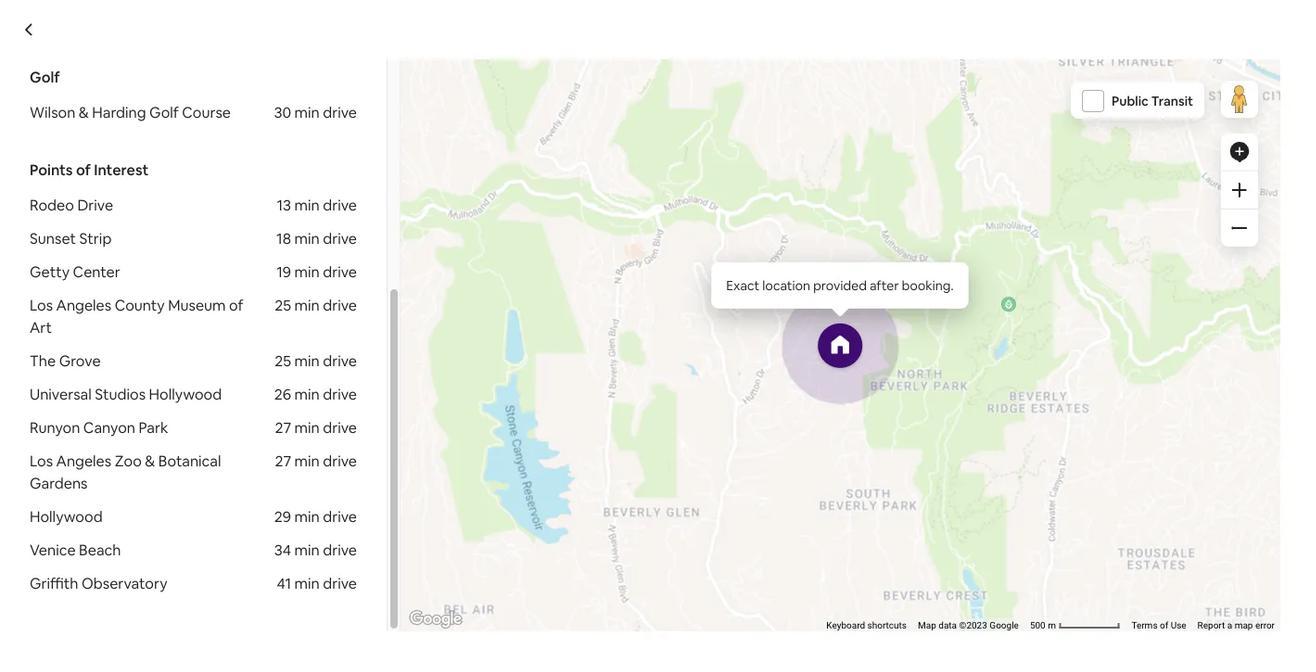 Task type: vqa. For each thing, say whether or not it's contained in the screenshot.


Task type: describe. For each thing, give the bounding box(es) containing it.
museum
[[168, 295, 226, 314]]

1 vertical spatial airport
[[200, 186, 249, 205]]

universal studios hollywood
[[30, 384, 222, 403]]

26
[[274, 384, 291, 403]]

add a place to the map image
[[1229, 141, 1251, 163]]

griffith observatory
[[30, 574, 167, 593]]

terms of use link for 500 m button to the bottom
[[1132, 620, 1187, 631]]

things
[[129, 395, 193, 422]]

checkout before 11:00 am
[[129, 506, 308, 525]]

google inside location dialog
[[990, 620, 1019, 631]]

review the host's full cancellation policy which applies even if you cancel for illness or disruptions caused by covid-19.
[[831, 524, 1168, 580]]

0 horizontal spatial show
[[129, 580, 167, 599]]

1 horizontal spatial show
[[480, 580, 518, 599]]

min for rodeo drive
[[295, 195, 320, 214]]

no for no smoke alarm
[[480, 506, 500, 525]]

min for los angeles county museum of art
[[295, 295, 320, 314]]

0 vertical spatial golf
[[30, 67, 60, 86]]

2 horizontal spatial airport
[[303, 219, 353, 238]]

keyboard shortcuts button for 500 m button to the bottom
[[827, 619, 907, 632]]

studios
[[95, 384, 146, 403]]

drive for griffith observatory
[[323, 574, 357, 593]]

0 horizontal spatial airport
[[129, 150, 180, 169]]

0 vertical spatial google
[[877, 110, 906, 121]]

sunset strip
[[30, 229, 112, 248]]

malibu
[[656, 252, 700, 271]]

min for venice beach
[[295, 540, 320, 559]]

500 for the top 500 m button
[[917, 110, 933, 121]]

32 min drive
[[997, 186, 1080, 205]]

41
[[277, 574, 291, 593]]

in inside cancel before check-in on nov 3 for a partial refund.
[[977, 472, 989, 491]]

show more button for before
[[129, 580, 222, 599]]

& right monica
[[795, 186, 805, 205]]

1 vertical spatial 500 m button
[[1025, 619, 1126, 632]]

monica
[[697, 186, 747, 205]]

nov
[[1013, 472, 1040, 491]]

sunset
[[30, 229, 76, 248]]

19.
[[956, 561, 973, 580]]

0 vertical spatial google image
[[134, 97, 195, 121]]

cancellation
[[831, 443, 919, 462]]

public transit
[[1112, 93, 1194, 109]]

drive
[[77, 195, 113, 214]]

0 horizontal spatial keyboard shortcuts
[[714, 110, 794, 121]]

cancel
[[959, 543, 1004, 562]]

pm
[[262, 472, 283, 491]]

before for checkout
[[199, 506, 245, 525]]

no for no carbon monoxide alarm
[[480, 472, 500, 491]]

monoxide
[[554, 472, 623, 491]]

18 min drive
[[276, 229, 357, 248]]

los angeles zoo & botanical gardens
[[30, 451, 221, 492]]

0 horizontal spatial terms
[[1019, 110, 1045, 121]]

smoke
[[503, 506, 548, 525]]

terms of use for the top 500 m button
[[1019, 110, 1074, 121]]

min for sunset strip
[[295, 229, 320, 248]]

0 vertical spatial use
[[1058, 110, 1074, 121]]

27 for runyon canyon park
[[275, 418, 291, 437]]

0 vertical spatial 500 m button
[[912, 108, 1013, 122]]

29 min drive
[[274, 507, 357, 526]]

1 horizontal spatial hollywood
[[149, 384, 222, 403]]

33 for los angeles international airport (lax)
[[471, 219, 487, 238]]

drive for los angeles county museum of art
[[323, 295, 357, 314]]

drive for venice canals
[[1046, 219, 1080, 238]]

google map
showing 1 point of interest. region inside location dialog
[[284, 43, 1311, 661]]

data for keyboard shortcuts button within location dialog
[[939, 620, 957, 631]]

34
[[274, 540, 291, 559]]

drive for runyon canyon park
[[323, 418, 357, 437]]

art
[[30, 318, 52, 337]]

international
[[214, 219, 300, 238]]

1 horizontal spatial show more
[[480, 580, 558, 599]]

illness
[[1030, 543, 1071, 562]]

26 min drive
[[274, 384, 357, 403]]

report inside location dialog
[[1198, 620, 1225, 631]]

43 min drive
[[997, 252, 1080, 271]]

data for the top 500 m button's keyboard shortcuts button
[[826, 110, 844, 121]]

security
[[480, 539, 536, 558]]

30
[[274, 102, 291, 121]]

drive for rodeo drive
[[323, 195, 357, 214]]

more about the location
[[129, 288, 296, 307]]

cancellation policy
[[831, 443, 964, 462]]

0 horizontal spatial pier
[[703, 252, 729, 271]]

0 vertical spatial map
[[1122, 110, 1140, 121]]

min for hollywood
[[295, 507, 320, 526]]

malibu pier
[[656, 252, 729, 271]]

drive for universal studios hollywood
[[323, 384, 357, 403]]

the
[[30, 351, 56, 370]]

drive for hollywood
[[323, 507, 357, 526]]

los for los angeles zoo & botanical gardens
[[30, 451, 53, 470]]

rodeo
[[30, 195, 74, 214]]

policy inside review the host's full cancellation policy which applies even if you cancel for illness or disruptions caused by covid-19.
[[1064, 524, 1105, 543]]

34 min drive
[[274, 540, 357, 559]]

beaches
[[656, 150, 715, 169]]

0 horizontal spatial map
[[805, 110, 823, 121]]

los for los angeles international airport (lax)
[[129, 219, 152, 238]]

property
[[542, 443, 604, 462]]

3
[[1043, 472, 1051, 491]]

park
[[139, 418, 168, 437]]

transit
[[1152, 93, 1194, 109]]

device
[[666, 539, 711, 558]]

2 horizontal spatial show more button
[[831, 603, 924, 622]]

cancel
[[831, 472, 878, 491]]

0 horizontal spatial policy
[[922, 443, 964, 462]]

min for wilson & harding golf course
[[295, 102, 320, 121]]

or
[[1074, 543, 1088, 562]]

& inside los angeles zoo & botanical gardens
[[145, 451, 155, 470]]

strip
[[79, 229, 112, 248]]

25 min drive for the grove
[[275, 351, 357, 370]]

zoom out image
[[1233, 221, 1247, 236]]

36
[[997, 219, 1014, 238]]

a for terms of use link corresponding to the top 500 m button
[[1115, 110, 1120, 121]]

2 horizontal spatial show
[[831, 603, 870, 622]]

location
[[240, 288, 296, 307]]

observatory
[[82, 574, 167, 593]]

27 for los angeles zoo & botanical gardens
[[275, 451, 291, 470]]

(lax)
[[356, 219, 393, 238]]

19
[[277, 262, 291, 281]]

interest
[[94, 160, 149, 179]]

report a map error for the report a map error link within location dialog
[[1198, 620, 1275, 631]]

check-
[[129, 472, 178, 491]]

of inside "los angeles county museum of art"
[[229, 295, 243, 314]]

drive for the grove
[[323, 351, 357, 370]]

1 horizontal spatial golf
[[149, 102, 179, 121]]

review
[[831, 524, 880, 543]]

(bur)
[[253, 186, 290, 205]]

0 horizontal spatial map data ©2023 google
[[805, 110, 906, 121]]

bob
[[129, 186, 156, 205]]

for inside cancel before check-in on nov 3 for a partial refund.
[[1055, 472, 1074, 491]]

safety
[[480, 443, 525, 462]]

19 min drive
[[277, 262, 357, 281]]

more for show more button to the right
[[873, 603, 910, 622]]

check-
[[931, 472, 977, 491]]

11:00
[[248, 506, 282, 525]]

27 min drive for los angeles zoo & botanical gardens
[[275, 451, 357, 470]]

camera/recording
[[539, 539, 663, 558]]

drag pegman onto the map to open street view image
[[1221, 81, 1259, 118]]

2 horizontal spatial show more
[[831, 603, 910, 622]]

& right wilson
[[79, 102, 89, 121]]

©2023 for 500 m button to the bottom
[[959, 620, 988, 631]]

1 vertical spatial alarm
[[551, 506, 589, 525]]

before for cancel
[[882, 472, 928, 491]]

0 vertical spatial the
[[213, 288, 236, 307]]

keyboard shortcuts inside location dialog
[[827, 620, 907, 631]]

safety & property
[[480, 443, 604, 462]]

min for los angeles international airport (lax)
[[491, 219, 516, 238]]

of right "points" on the top of page
[[76, 160, 91, 179]]

0 horizontal spatial 500 m
[[917, 110, 945, 121]]

25 for los angeles county museum of art
[[275, 295, 291, 314]]

angeles for zoo
[[56, 451, 111, 470]]

min for universal studios hollywood
[[295, 384, 320, 403]]

los angeles county museum of art
[[30, 295, 243, 337]]

full
[[955, 524, 975, 543]]

angeles for county
[[56, 295, 111, 314]]

am
[[285, 506, 308, 525]]

13
[[277, 195, 291, 214]]

map inside location dialog
[[918, 620, 937, 631]]

& up carbon
[[528, 443, 539, 462]]

house
[[129, 443, 173, 462]]



Task type: locate. For each thing, give the bounding box(es) containing it.
angeles down getty center
[[56, 295, 111, 314]]

carbon
[[503, 472, 551, 491]]

a inside cancel before check-in on nov 3 for a partial refund.
[[1078, 472, 1086, 491]]

bob hope airport (bur)
[[129, 186, 290, 205]]

1 horizontal spatial error
[[1256, 620, 1275, 631]]

drive for venice beach
[[323, 540, 357, 559]]

m for 500 m button to the bottom
[[1048, 620, 1056, 631]]

error for the top 500 m button's the report a map error link
[[1143, 110, 1162, 121]]

1 vertical spatial 25 min drive
[[275, 351, 357, 370]]

use inside location dialog
[[1171, 620, 1187, 631]]

drive for los angeles international airport (lax)
[[519, 219, 553, 238]]

0 horizontal spatial hollywood
[[30, 507, 103, 526]]

0 vertical spatial for
[[1055, 472, 1074, 491]]

of right museum
[[229, 295, 243, 314]]

1 horizontal spatial beach
[[750, 186, 792, 205]]

keyboard shortcuts button for the top 500 m button
[[714, 109, 794, 122]]

before down after
[[199, 506, 245, 525]]

0 horizontal spatial terms of use
[[1019, 110, 1074, 121]]

in down 'botanical'
[[178, 472, 189, 491]]

drive for los angeles zoo & botanical gardens
[[323, 451, 357, 470]]

0 vertical spatial shortcuts
[[755, 110, 794, 121]]

los down bob
[[129, 219, 152, 238]]

the left if
[[883, 524, 906, 543]]

0 vertical spatial 500
[[917, 110, 933, 121]]

m for the top 500 m button
[[935, 110, 943, 121]]

min for getty center
[[295, 262, 320, 281]]

©2023
[[846, 110, 874, 121], [959, 620, 988, 631]]

0 horizontal spatial shortcuts
[[755, 110, 794, 121]]

beach
[[750, 186, 792, 205], [79, 540, 121, 559]]

2 25 min drive from the top
[[275, 351, 357, 370]]

1 vertical spatial terms of use link
[[1132, 620, 1187, 631]]

about
[[168, 288, 210, 307]]

map data ©2023 google
[[805, 110, 906, 121], [918, 620, 1019, 631]]

alarm
[[626, 472, 664, 491], [551, 506, 589, 525]]

no smoke alarm
[[480, 506, 589, 525]]

0 vertical spatial report a map error link
[[1085, 110, 1162, 121]]

los inside los angeles zoo & botanical gardens
[[30, 451, 53, 470]]

1 vertical spatial pier
[[703, 252, 729, 271]]

1 27 min drive from the top
[[275, 418, 357, 437]]

25 min drive down 19 min drive
[[275, 295, 357, 314]]

if
[[919, 543, 928, 562]]

27 min drive up pm
[[275, 451, 357, 470]]

33 min drive
[[471, 186, 553, 205], [471, 219, 553, 238]]

2 horizontal spatial more
[[873, 603, 910, 622]]

terms down disruptions
[[1132, 620, 1158, 631]]

1 vertical spatial 500
[[1030, 620, 1046, 631]]

golf
[[30, 67, 60, 86], [149, 102, 179, 121]]

&
[[79, 102, 89, 121], [795, 186, 805, 205], [528, 443, 539, 462], [145, 451, 155, 470]]

drive
[[323, 102, 357, 121], [519, 186, 553, 205], [1046, 186, 1080, 205], [323, 195, 357, 214], [519, 219, 553, 238], [1046, 219, 1080, 238], [323, 229, 357, 248], [1046, 252, 1080, 271], [323, 262, 357, 281], [323, 295, 357, 314], [323, 351, 357, 370], [323, 384, 357, 403], [323, 418, 357, 437], [323, 451, 357, 470], [323, 507, 357, 526], [323, 540, 357, 559], [323, 574, 357, 593]]

1 horizontal spatial report a map error link
[[1198, 620, 1275, 631]]

host's
[[909, 524, 952, 543]]

2 33 min drive from the top
[[471, 219, 553, 238]]

min for malibu pier
[[1017, 252, 1042, 271]]

33 for bob hope airport (bur)
[[471, 186, 487, 205]]

botanical
[[158, 451, 221, 470]]

1 horizontal spatial more
[[521, 580, 558, 599]]

after
[[193, 472, 226, 491]]

©2023 for the top 500 m button
[[846, 110, 874, 121]]

venice for venice beach
[[30, 540, 76, 559]]

house rules
[[129, 443, 210, 462]]

13 min drive
[[277, 195, 357, 214]]

1 vertical spatial terms of use
[[1132, 620, 1187, 631]]

show more down security
[[480, 580, 558, 599]]

1 25 from the top
[[275, 295, 291, 314]]

gardens
[[30, 473, 88, 492]]

0 horizontal spatial map
[[1122, 110, 1140, 121]]

1 horizontal spatial show more button
[[480, 580, 573, 599]]

shortcuts for 500 m button to the bottom
[[868, 620, 907, 631]]

shortcuts up santa monica beach & pier
[[755, 110, 794, 121]]

25 min drive up 26 min drive
[[275, 351, 357, 370]]

1 vertical spatial report a map error link
[[1198, 620, 1275, 631]]

min for the grove
[[295, 351, 320, 370]]

25 min drive for los angeles county museum of art
[[275, 295, 357, 314]]

0 vertical spatial policy
[[922, 443, 964, 462]]

0 vertical spatial error
[[1143, 110, 1162, 121]]

report a map error link for the top 500 m button
[[1085, 110, 1162, 121]]

1 horizontal spatial google image
[[405, 607, 467, 632]]

santa
[[656, 186, 694, 205]]

more
[[170, 580, 207, 599], [521, 580, 558, 599], [873, 603, 910, 622]]

no left the smoke
[[480, 506, 500, 525]]

show more
[[129, 580, 207, 599], [480, 580, 558, 599], [831, 603, 910, 622]]

1 horizontal spatial pier
[[809, 186, 834, 205]]

1 vertical spatial a
[[1078, 472, 1086, 491]]

on
[[992, 472, 1009, 491]]

show more down checkout
[[129, 580, 207, 599]]

drive for sunset strip
[[323, 229, 357, 248]]

drive for bob hope airport (bur)
[[519, 186, 553, 205]]

airport up international
[[200, 186, 249, 205]]

grove
[[59, 351, 101, 370]]

google map
showing 1 point of interest. region
[[92, 0, 1279, 309], [284, 43, 1311, 661]]

venice for venice canals
[[656, 219, 702, 238]]

2 27 min drive from the top
[[275, 451, 357, 470]]

los up art
[[30, 295, 53, 314]]

1 horizontal spatial 500 m
[[1030, 620, 1059, 631]]

keyboard
[[714, 110, 752, 121], [827, 620, 865, 631]]

1 vertical spatial report
[[1198, 620, 1225, 631]]

hope
[[159, 186, 197, 205]]

applies
[[831, 543, 880, 562]]

more down the by
[[873, 603, 910, 622]]

points
[[30, 160, 73, 179]]

of up the 32 min drive
[[1047, 110, 1056, 121]]

1 horizontal spatial keyboard
[[827, 620, 865, 631]]

1 vertical spatial the
[[883, 524, 906, 543]]

1 vertical spatial keyboard shortcuts
[[827, 620, 907, 631]]

for inside review the host's full cancellation policy which applies even if you cancel for illness or disruptions caused by covid-19.
[[1007, 543, 1027, 562]]

report a map error link for 500 m button to the bottom
[[1198, 620, 1275, 631]]

m inside location dialog
[[1048, 620, 1056, 631]]

hollywood up park
[[149, 384, 222, 403]]

show more down caused
[[831, 603, 910, 622]]

1 horizontal spatial m
[[1048, 620, 1056, 631]]

min for runyon canyon park
[[295, 418, 320, 437]]

by
[[884, 561, 901, 580]]

of down disruptions
[[1160, 620, 1169, 631]]

terms of use link up the 32 min drive
[[1019, 110, 1074, 121]]

no down safety
[[480, 472, 500, 491]]

zoo
[[115, 451, 142, 470]]

your stay location, map pin image
[[818, 324, 863, 368]]

0 vertical spatial 27 min drive
[[275, 418, 357, 437]]

1 vertical spatial keyboard shortcuts button
[[827, 619, 907, 632]]

m
[[935, 110, 943, 121], [1048, 620, 1056, 631]]

1 horizontal spatial the
[[883, 524, 906, 543]]

2 25 from the top
[[275, 351, 291, 370]]

1 horizontal spatial report
[[1198, 620, 1225, 631]]

drive for getty center
[[323, 262, 357, 281]]

1 vertical spatial venice
[[30, 540, 76, 559]]

0 horizontal spatial 500 m button
[[912, 108, 1013, 122]]

0 vertical spatial terms of use
[[1019, 110, 1074, 121]]

0 vertical spatial ©2023
[[846, 110, 874, 121]]

27
[[275, 418, 291, 437], [275, 451, 291, 470]]

canals
[[705, 219, 750, 238]]

27 down 26
[[275, 418, 291, 437]]

min for santa monica beach & pier
[[1017, 186, 1042, 205]]

0 vertical spatial 33
[[471, 186, 487, 205]]

beach inside location dialog
[[79, 540, 121, 559]]

0 vertical spatial los
[[129, 219, 152, 238]]

0 vertical spatial before
[[882, 472, 928, 491]]

shortcuts down the by
[[868, 620, 907, 631]]

points of interest
[[30, 160, 149, 179]]

location dialog
[[0, 0, 1311, 661]]

angeles down hope
[[155, 219, 211, 238]]

refund.
[[831, 491, 880, 510]]

18
[[276, 229, 291, 248]]

25 down 19
[[275, 295, 291, 314]]

27 min drive for runyon canyon park
[[275, 418, 357, 437]]

1 horizontal spatial before
[[882, 472, 928, 491]]

map inside location dialog
[[1235, 620, 1253, 631]]

©2023 inside location dialog
[[959, 620, 988, 631]]

1 vertical spatial error
[[1256, 620, 1275, 631]]

1 vertical spatial 27
[[275, 451, 291, 470]]

25 for the grove
[[275, 351, 291, 370]]

0 vertical spatial terms of use link
[[1019, 110, 1074, 121]]

min for bob hope airport (bur)
[[491, 186, 516, 205]]

shortcuts inside location dialog
[[868, 620, 907, 631]]

getty center
[[30, 262, 120, 281]]

show down checkout
[[129, 580, 167, 599]]

show more button down checkout
[[129, 580, 222, 599]]

venice inside location dialog
[[30, 540, 76, 559]]

1 vertical spatial map
[[918, 620, 937, 631]]

1 33 from the top
[[471, 186, 487, 205]]

0 horizontal spatial venice
[[30, 540, 76, 559]]

0 horizontal spatial show more
[[129, 580, 207, 599]]

500 m button up 32
[[912, 108, 1013, 122]]

keyboard inside location dialog
[[827, 620, 865, 631]]

airport down 13 min drive
[[303, 219, 353, 238]]

500
[[917, 110, 933, 121], [1030, 620, 1046, 631]]

500 for 500 m button to the bottom
[[1030, 620, 1046, 631]]

1 vertical spatial report a map error
[[1198, 620, 1275, 631]]

drive for malibu pier
[[1046, 252, 1080, 271]]

1 horizontal spatial alarm
[[626, 472, 664, 491]]

venice up malibu
[[656, 219, 702, 238]]

1 horizontal spatial terms of use
[[1132, 620, 1187, 631]]

error
[[1143, 110, 1162, 121], [1256, 620, 1275, 631]]

check-in after 3:00 pm
[[129, 472, 283, 491]]

25 up 26
[[275, 351, 291, 370]]

1 horizontal spatial policy
[[1064, 524, 1105, 543]]

3:00
[[229, 472, 259, 491]]

2 vertical spatial los
[[30, 451, 53, 470]]

terms of use inside location dialog
[[1132, 620, 1187, 631]]

1 25 min drive from the top
[[275, 295, 357, 314]]

google image
[[134, 97, 195, 121], [405, 607, 467, 632]]

drive for wilson & harding golf course
[[323, 102, 357, 121]]

los inside "los angeles county museum of art"
[[30, 295, 53, 314]]

know
[[223, 395, 275, 422]]

angeles inside los angeles zoo & botanical gardens
[[56, 451, 111, 470]]

report a map error link inside location dialog
[[1198, 620, 1275, 631]]

angeles up gardens
[[56, 451, 111, 470]]

1 vertical spatial golf
[[149, 102, 179, 121]]

a inside dialog
[[1228, 620, 1233, 631]]

golf up wilson
[[30, 67, 60, 86]]

0 vertical spatial beach
[[750, 186, 792, 205]]

to
[[197, 395, 218, 422]]

500 m button
[[912, 108, 1013, 122], [1025, 619, 1126, 632]]

show down security
[[480, 580, 518, 599]]

2 in from the left
[[977, 472, 989, 491]]

2 horizontal spatial a
[[1228, 620, 1233, 631]]

cancel before check-in on nov 3 for a partial refund.
[[831, 472, 1133, 510]]

griffith
[[30, 574, 78, 593]]

alarm right monoxide
[[626, 472, 664, 491]]

center
[[73, 262, 120, 281]]

1 horizontal spatial map
[[918, 620, 937, 631]]

more for show more button related to smoke
[[521, 580, 558, 599]]

public
[[1112, 93, 1149, 109]]

error for the report a map error link within location dialog
[[1256, 620, 1275, 631]]

0 horizontal spatial before
[[199, 506, 245, 525]]

report a map error for the top 500 m button's the report a map error link
[[1085, 110, 1162, 121]]

0 horizontal spatial google image
[[134, 97, 195, 121]]

you
[[931, 543, 956, 562]]

show more button down security
[[480, 580, 573, 599]]

1 vertical spatial 27 min drive
[[275, 451, 357, 470]]

1 vertical spatial terms
[[1132, 620, 1158, 631]]

airport up bob
[[129, 150, 180, 169]]

0 horizontal spatial beach
[[79, 540, 121, 559]]

policy up check-
[[922, 443, 964, 462]]

keyboard down caused
[[827, 620, 865, 631]]

keyboard shortcuts button down caused
[[827, 619, 907, 632]]

for left illness
[[1007, 543, 1027, 562]]

1 vertical spatial data
[[939, 620, 957, 631]]

for right 3
[[1055, 472, 1074, 491]]

keyboard shortcuts button inside location dialog
[[827, 619, 907, 632]]

course
[[182, 102, 231, 121]]

cancellation
[[979, 524, 1061, 543]]

more down security
[[521, 580, 558, 599]]

1 horizontal spatial map data ©2023 google
[[918, 620, 1019, 631]]

2 no from the top
[[480, 506, 500, 525]]

41 min drive
[[277, 574, 357, 593]]

drive for santa monica beach & pier
[[1046, 186, 1080, 205]]

1 27 from the top
[[275, 418, 291, 437]]

terms inside location dialog
[[1132, 620, 1158, 631]]

0 vertical spatial 25 min drive
[[275, 295, 357, 314]]

1 horizontal spatial in
[[977, 472, 989, 491]]

a for terms of use link within location dialog
[[1228, 620, 1233, 631]]

min for griffith observatory
[[295, 574, 320, 593]]

venice canals
[[656, 219, 750, 238]]

before inside cancel before check-in on nov 3 for a partial refund.
[[882, 472, 928, 491]]

27 up pm
[[275, 451, 291, 470]]

los for los angeles county museum of art
[[30, 295, 53, 314]]

500 m button down or
[[1025, 619, 1126, 632]]

before down cancellation policy in the right of the page
[[882, 472, 928, 491]]

33
[[471, 186, 487, 205], [471, 219, 487, 238]]

0 horizontal spatial keyboard shortcuts button
[[714, 109, 794, 122]]

1 horizontal spatial for
[[1055, 472, 1074, 491]]

keyboard shortcuts up santa monica beach & pier
[[714, 110, 794, 121]]

& up check-
[[145, 451, 155, 470]]

for
[[1055, 472, 1074, 491], [1007, 543, 1027, 562]]

terms of use link down disruptions
[[1132, 620, 1187, 631]]

more about the location button
[[129, 288, 311, 307]]

shortcuts for the top 500 m button
[[755, 110, 794, 121]]

2 33 from the top
[[471, 219, 487, 238]]

show more button
[[129, 580, 222, 599], [480, 580, 573, 599], [831, 603, 924, 622]]

the
[[213, 288, 236, 307], [883, 524, 906, 543]]

0 vertical spatial report
[[1085, 110, 1112, 121]]

1 vertical spatial map
[[1235, 620, 1253, 631]]

1 horizontal spatial airport
[[200, 186, 249, 205]]

alarm down no carbon monoxide alarm
[[551, 506, 589, 525]]

min for venice canals
[[1017, 219, 1042, 238]]

getty
[[30, 262, 70, 281]]

venice up "griffith"
[[30, 540, 76, 559]]

500 inside location dialog
[[1030, 620, 1046, 631]]

wilson
[[30, 102, 75, 121]]

runyon canyon park
[[30, 418, 168, 437]]

things to know
[[129, 395, 275, 422]]

terms of use link inside location dialog
[[1132, 620, 1187, 631]]

data inside location dialog
[[939, 620, 957, 631]]

terms of use for 500 m button to the bottom
[[1132, 620, 1187, 631]]

1 in from the left
[[178, 472, 189, 491]]

beach up griffith observatory
[[79, 540, 121, 559]]

venice beach
[[30, 540, 121, 559]]

1 no from the top
[[480, 472, 500, 491]]

0 vertical spatial 33 min drive
[[471, 186, 553, 205]]

terms of use up the 32 min drive
[[1019, 110, 1074, 121]]

27 min drive down 26 min drive
[[275, 418, 357, 437]]

1 horizontal spatial terms
[[1132, 620, 1158, 631]]

0 horizontal spatial alarm
[[551, 506, 589, 525]]

1 vertical spatial beach
[[79, 540, 121, 559]]

33 min drive for los angeles international airport (lax)
[[471, 219, 553, 238]]

keyboard shortcuts button up santa monica beach & pier
[[714, 109, 794, 122]]

terms of use down disruptions
[[1132, 620, 1187, 631]]

the inside review the host's full cancellation policy which applies even if you cancel for illness or disruptions caused by covid-19.
[[883, 524, 906, 543]]

pier
[[809, 186, 834, 205], [703, 252, 729, 271]]

a
[[1115, 110, 1120, 121], [1078, 472, 1086, 491], [1228, 620, 1233, 631]]

min for los angeles zoo & botanical gardens
[[295, 451, 320, 470]]

wilson & harding golf course
[[30, 102, 231, 121]]

1 vertical spatial no
[[480, 506, 500, 525]]

angeles for international
[[155, 219, 211, 238]]

hollywood down gardens
[[30, 507, 103, 526]]

report a map error link
[[1085, 110, 1162, 121], [1198, 620, 1275, 631]]

1 horizontal spatial keyboard shortcuts
[[827, 620, 907, 631]]

500 m inside location dialog
[[1030, 620, 1059, 631]]

report a map error inside location dialog
[[1198, 620, 1275, 631]]

los up gardens
[[30, 451, 53, 470]]

even
[[883, 543, 916, 562]]

the grove
[[30, 351, 101, 370]]

no carbon monoxide alarm
[[480, 472, 664, 491]]

golf left course on the left top of page
[[149, 102, 179, 121]]

the right the 'about' on the top of the page
[[213, 288, 236, 307]]

keyboard up beaches
[[714, 110, 752, 121]]

more right observatory
[[170, 580, 207, 599]]

show more button for smoke
[[480, 580, 573, 599]]

in left on
[[977, 472, 989, 491]]

0 vertical spatial map data ©2023 google
[[805, 110, 906, 121]]

0 vertical spatial no
[[480, 472, 500, 491]]

0 horizontal spatial in
[[178, 472, 189, 491]]

map data ©2023 google inside location dialog
[[918, 620, 1019, 631]]

map
[[805, 110, 823, 121], [918, 620, 937, 631]]

show down caused
[[831, 603, 870, 622]]

0 horizontal spatial keyboard
[[714, 110, 752, 121]]

show more button down the by
[[831, 603, 924, 622]]

keyboard shortcuts button
[[714, 109, 794, 122], [827, 619, 907, 632]]

0 horizontal spatial data
[[826, 110, 844, 121]]

beach right monica
[[750, 186, 792, 205]]

2 vertical spatial angeles
[[56, 451, 111, 470]]

harding
[[92, 102, 146, 121]]

0 vertical spatial alarm
[[626, 472, 664, 491]]

error inside location dialog
[[1256, 620, 1275, 631]]

angeles inside "los angeles county museum of art"
[[56, 295, 111, 314]]

33 min drive for bob hope airport (bur)
[[471, 186, 553, 205]]

25
[[275, 295, 291, 314], [275, 351, 291, 370]]

terms up the 32 min drive
[[1019, 110, 1045, 121]]

terms of use link for the top 500 m button
[[1019, 110, 1074, 121]]

covid-
[[904, 561, 956, 580]]

1 horizontal spatial use
[[1171, 620, 1187, 631]]

shortcuts
[[755, 110, 794, 121], [868, 620, 907, 631]]

universal
[[30, 384, 92, 403]]

zoom in image
[[1233, 183, 1247, 198]]

0 horizontal spatial for
[[1007, 543, 1027, 562]]

keyboard shortcuts down caused
[[827, 620, 907, 631]]

policy left which
[[1064, 524, 1105, 543]]

0 vertical spatial map
[[805, 110, 823, 121]]

1 33 min drive from the top
[[471, 186, 553, 205]]

1 vertical spatial policy
[[1064, 524, 1105, 543]]

2 27 from the top
[[275, 451, 291, 470]]

0 horizontal spatial more
[[170, 580, 207, 599]]



